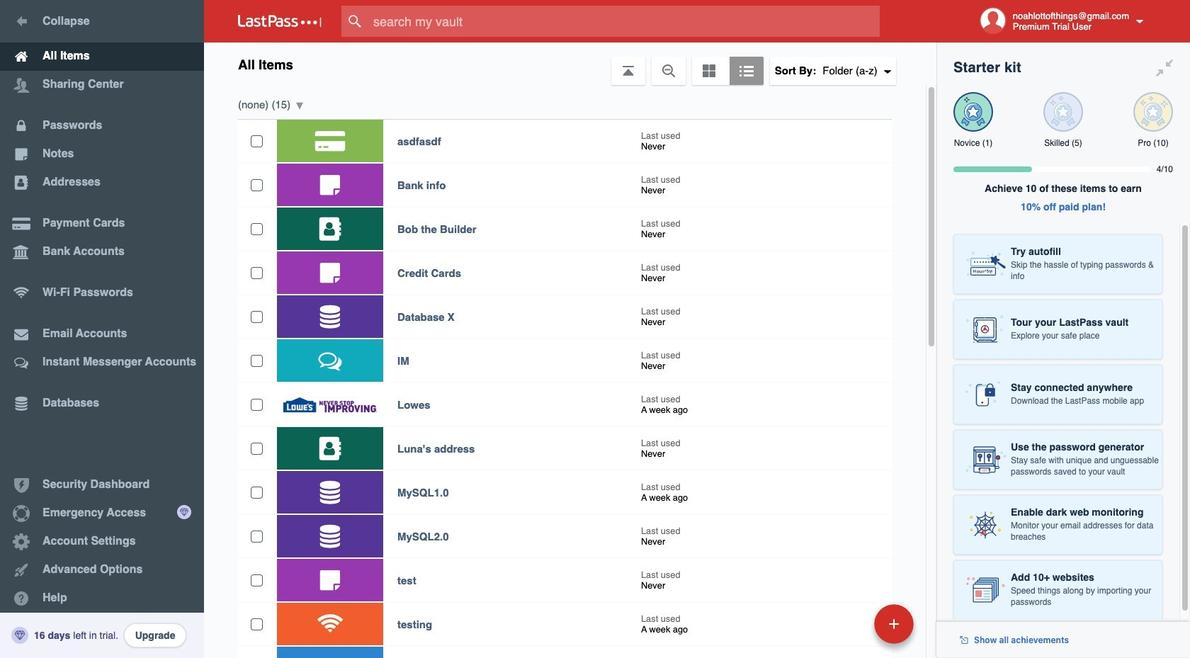 Task type: describe. For each thing, give the bounding box(es) containing it.
new item navigation
[[777, 600, 922, 658]]

search my vault text field
[[341, 6, 908, 37]]

vault options navigation
[[204, 43, 937, 85]]



Task type: locate. For each thing, give the bounding box(es) containing it.
main navigation navigation
[[0, 0, 204, 658]]

lastpass image
[[238, 15, 322, 28]]

new item element
[[777, 604, 919, 644]]

Search search field
[[341, 6, 908, 37]]



